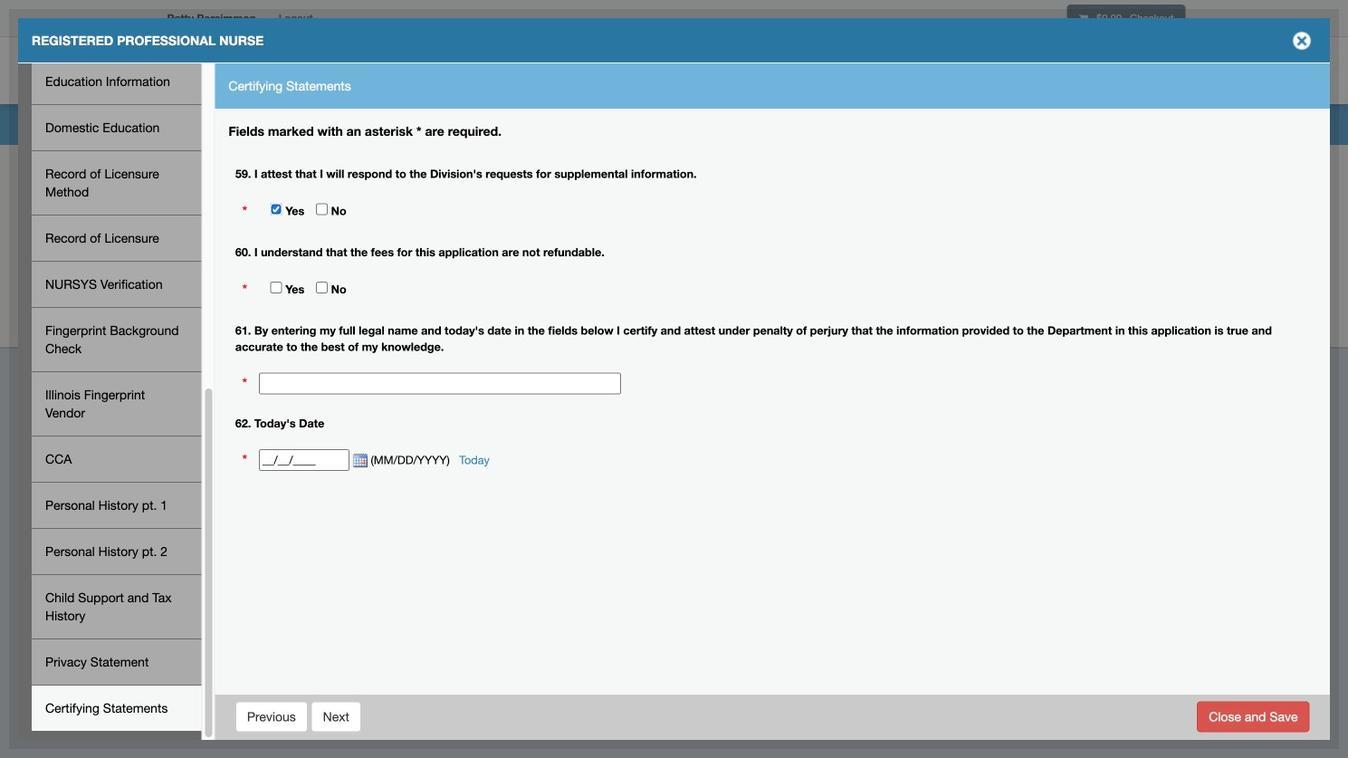Task type: describe. For each thing, give the bounding box(es) containing it.
close window image
[[1288, 26, 1317, 55]]

shopping cart image
[[1079, 13, 1089, 23]]

1 chevron down image from the top
[[1152, 0, 1171, 12]]



Task type: locate. For each thing, give the bounding box(es) containing it.
None text field
[[259, 449, 350, 471]]

chevron down image
[[1152, 53, 1171, 72]]

1 vertical spatial chevron down image
[[1152, 23, 1171, 42]]

None image field
[[350, 454, 368, 468]]

chevron down image
[[1152, 0, 1171, 12], [1152, 23, 1171, 42]]

illinois department of financial and professional regulation image
[[158, 41, 571, 99]]

None text field
[[259, 373, 621, 394]]

None checkbox
[[316, 203, 328, 215], [270, 282, 282, 293], [316, 282, 328, 293], [316, 203, 328, 215], [270, 282, 282, 293], [316, 282, 328, 293]]

None button
[[235, 701, 308, 732], [311, 701, 361, 732], [1198, 701, 1310, 732], [235, 701, 308, 732], [311, 701, 361, 732], [1198, 701, 1310, 732]]

None checkbox
[[270, 203, 282, 215]]

2 chevron down image from the top
[[1152, 23, 1171, 42]]

0 vertical spatial chevron down image
[[1152, 0, 1171, 12]]



